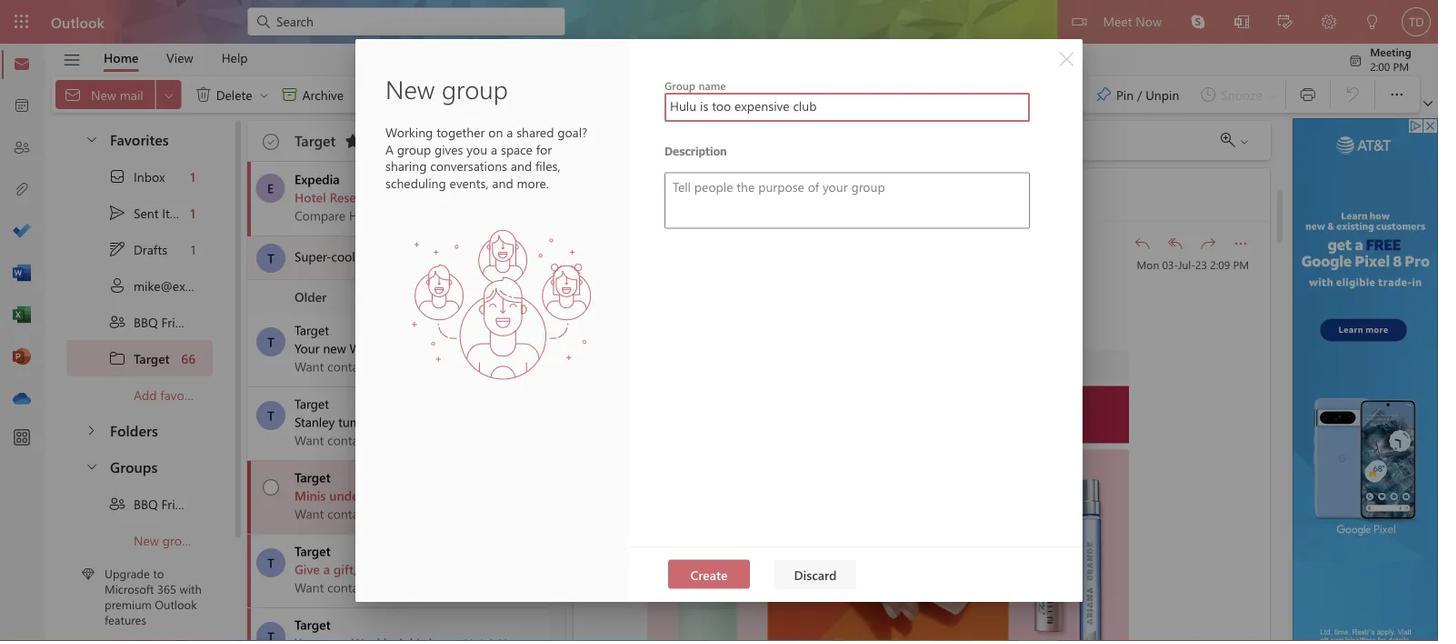 Task type: describe. For each thing, give the bounding box(es) containing it.
friends for second  tree item from the bottom
[[161, 313, 202, 330]]

new group application
[[0, 0, 1438, 641]]

files,
[[536, 157, 561, 174]]

select a conversation checkbox containing t
[[251, 387, 295, 430]]

›
[[1079, 418, 1083, 431]]


[[1134, 234, 1152, 252]]

you
[[467, 140, 488, 157]]

create button
[[668, 560, 750, 589]]

new group inside 'document'
[[386, 72, 508, 105]]

your new weekly ad is here.
[[295, 340, 452, 356]]

a right get
[[383, 561, 390, 577]]

tab list inside new group application
[[90, 44, 262, 72]]

goal?
[[558, 124, 588, 140]]

✨ inside target minis under $20 from ulta beauty at target ✨
[[547, 487, 560, 504]]

target heading
[[295, 121, 368, 161]]

 pin / unpin
[[1095, 85, 1180, 104]]


[[1072, 15, 1087, 29]]

 bbq friends inside favorites tree
[[108, 313, 202, 331]]

target stanley tumblers are back 🚨
[[295, 395, 455, 430]]

left-rail-appbar navigation
[[4, 44, 40, 420]]


[[281, 85, 299, 104]]

target image for select a conversation option containing t
[[256, 244, 286, 273]]

getting too much email? unsubscribe | manage subscriptions
[[618, 185, 962, 202]]

sharing
[[386, 157, 427, 174]]

book
[[534, 189, 564, 205]]

now
[[1136, 12, 1162, 29]]

ulta inside target minis under $20 from ulta beauty at target ✨
[[423, 487, 447, 504]]

message list section
[[247, 116, 625, 641]]

 mike@example.com
[[108, 276, 247, 295]]

target inside  target
[[134, 350, 170, 367]]

ideas
[[385, 248, 415, 265]]

reservations
[[330, 189, 403, 205]]

 
[[1221, 133, 1250, 147]]

people image
[[13, 139, 31, 157]]

gives
[[435, 140, 463, 157]]

powerpoint image
[[13, 348, 31, 366]]

Select a conversation checkbox
[[251, 535, 295, 577]]

2 bbq from the top
[[134, 495, 158, 512]]

new group alert dialog
[[0, 0, 1438, 641]]

minis under $20 from ulta beauty at target ✨
[[585, 130, 888, 149]]

 button
[[339, 126, 368, 155]]

 sent items 1
[[108, 204, 195, 222]]

create
[[691, 566, 728, 583]]

home
[[104, 49, 139, 66]]

Select all messages checkbox
[[258, 129, 284, 155]]

30-
[[464, 341, 480, 356]]

to
[[153, 565, 164, 581]]

tags group
[[731, 76, 1282, 113]]


[[1221, 133, 1236, 147]]

 archive
[[281, 85, 344, 104]]

 inside favorites tree
[[108, 313, 126, 331]]

drafts
[[134, 241, 167, 258]]

group inside 'working together on a shared goal? a group gives you a space for sharing conversations and files, scheduling events, and more.'
[[397, 140, 431, 157]]

getting
[[618, 185, 660, 202]]

features
[[105, 612, 146, 627]]

23 inside 'email message' element
[[1196, 257, 1207, 271]]

mon
[[1137, 257, 1159, 271]]

mail image
[[13, 55, 31, 74]]


[[108, 167, 126, 185]]

 button
[[1048, 45, 1077, 74]]

calendar image
[[13, 97, 31, 115]]

for inside 'working together on a shared goal? a group gives you a space for sharing conversations and files, scheduling events, and more.'
[[536, 140, 552, 157]]

target image inside 'email message' element
[[586, 236, 622, 272]]


[[1299, 85, 1317, 104]]


[[62, 50, 81, 70]]

help button
[[208, 44, 261, 72]]

1 horizontal spatial at
[[812, 130, 824, 149]]

working together on a shared goal? a group gives you a space for sharing conversations and files, scheduling events, and more.
[[386, 124, 588, 191]]

unsubscribe
[[760, 185, 829, 202]]

select a conversation checkbox for minis under $20 from ulta beauty at target ✨
[[251, 461, 295, 500]]

description
[[665, 145, 727, 158]]

back
[[412, 413, 438, 430]]

 button
[[1290, 80, 1326, 109]]

 inside 'select all messages' checkbox
[[263, 134, 279, 150]]

discard
[[794, 566, 837, 583]]

and down  filter
[[511, 157, 532, 174]]

mike@example.com
[[134, 277, 247, 294]]

target image for select a conversation checkbox containing t
[[256, 401, 286, 430]]

working
[[386, 124, 433, 140]]

gift
[[393, 561, 413, 577]]

unpin
[[1146, 86, 1180, 103]]

1 horizontal spatial from
[[696, 130, 727, 149]]

sweep
[[473, 86, 510, 103]]

word image
[[13, 265, 31, 283]]

name
[[699, 78, 726, 93]]


[[1060, 52, 1074, 66]]

outlook banner
[[0, 0, 1438, 44]]

summer
[[487, 248, 533, 265]]


[[488, 134, 506, 152]]

move & delete group
[[55, 76, 618, 113]]

time,
[[499, 189, 531, 205]]

discard button
[[775, 560, 857, 589]]

hotel reservations in tecate - save time, book it all here
[[295, 189, 625, 205]]

too
[[664, 185, 683, 202]]

sent
[[134, 204, 159, 221]]

1 for 
[[190, 168, 195, 185]]

home button
[[90, 44, 152, 72]]

fun
[[536, 248, 554, 265]]

 for groups
[[85, 459, 99, 473]]

conversations
[[430, 157, 507, 174]]

select a conversation checkbox for 
[[251, 236, 295, 273]]

365
[[157, 581, 176, 597]]

more apps image
[[13, 429, 31, 447]]

pm inside ' meeting 2:00 pm'
[[1393, 59, 1409, 73]]

favorites tree item
[[66, 122, 213, 158]]

 button
[[1161, 228, 1190, 257]]

e
[[267, 180, 274, 196]]

1 for 
[[191, 241, 195, 258]]

is
[[413, 340, 421, 356]]

here
[[598, 189, 625, 205]]

email?
[[721, 185, 757, 202]]

outlook inside banner
[[51, 12, 104, 31]]

for inside message list list box
[[418, 248, 434, 265]]

scheduling
[[386, 174, 446, 191]]

message list list box
[[247, 162, 625, 641]]

66
[[181, 350, 195, 367]]

 tree item
[[66, 158, 213, 195]]

meet now
[[1103, 12, 1162, 29]]

target inside target give a gift, get a gift 🙌
[[295, 542, 331, 559]]

 tree item
[[66, 340, 213, 376]]

 inside  
[[1239, 136, 1250, 147]]

view
[[166, 49, 193, 66]]

add favorite tree item
[[66, 376, 213, 413]]

new group document
[[0, 0, 1438, 641]]

with
[[180, 581, 202, 597]]

new inside tree item
[[134, 532, 159, 549]]

2  tree item from the top
[[66, 486, 213, 522]]

premium features image
[[82, 568, 95, 580]]

favorites
[[110, 129, 169, 148]]

t for 
[[267, 250, 274, 266]]

0 vertical spatial ✨
[[874, 130, 888, 149]]

hotel
[[295, 189, 326, 205]]

2:00
[[1370, 59, 1390, 73]]

outlook link
[[51, 0, 104, 44]]

2  bbq friends from the top
[[108, 495, 202, 513]]

together
[[437, 124, 485, 140]]

onedrive image
[[13, 390, 31, 408]]

groups tree item
[[66, 449, 213, 486]]

 tree item
[[66, 231, 213, 267]]

2 horizontal spatial group
[[442, 72, 508, 105]]



Task type: locate. For each thing, give the bounding box(es) containing it.
jul- down 
[[1179, 257, 1196, 271]]

 left groups
[[85, 459, 99, 473]]

play
[[359, 248, 382, 265]]

 target
[[108, 349, 170, 367]]

new group inside tree item
[[134, 532, 196, 549]]

space
[[501, 140, 533, 157]]

1  from the top
[[263, 134, 279, 150]]

a
[[386, 140, 394, 157]]

pm right 2:09
[[1233, 257, 1249, 271]]

0 horizontal spatial /
[[793, 86, 798, 103]]

0 horizontal spatial new group
[[134, 532, 196, 549]]

1 vertical spatial  button
[[75, 449, 106, 483]]

target image for t option
[[256, 327, 286, 356]]

tecate
[[421, 189, 457, 205]]

1 vertical spatial $20
[[367, 487, 388, 504]]

outlook up  button at the top left
[[51, 12, 104, 31]]

0 horizontal spatial beauty
[[450, 487, 490, 504]]

 tree item
[[66, 304, 213, 340], [66, 486, 213, 522]]

to do image
[[13, 223, 31, 241]]

2 t from the top
[[267, 333, 274, 350]]

$20
[[667, 130, 692, 149], [367, 487, 388, 504]]

a right 'you'
[[491, 140, 497, 157]]

3 t from the top
[[267, 407, 274, 424]]

1 vertical spatial at
[[493, 487, 504, 504]]

expedia image
[[256, 174, 285, 203]]

1 vertical spatial pm
[[1233, 257, 1249, 271]]

 right "" at right top
[[1239, 136, 1250, 147]]

gift,
[[334, 561, 357, 577]]

t
[[267, 250, 274, 266], [267, 333, 274, 350], [267, 407, 274, 424], [267, 554, 274, 571]]

meeting
[[1370, 44, 1412, 59]]

bbq up new group tree item
[[134, 495, 158, 512]]

help
[[222, 49, 248, 66]]

0 vertical spatial $20
[[667, 130, 692, 149]]

0 horizontal spatial under
[[329, 487, 363, 504]]

1 horizontal spatial $20
[[667, 130, 692, 149]]

1 vertical spatial from
[[392, 487, 420, 504]]

1 vertical spatial beauty
[[450, 487, 490, 504]]

0 vertical spatial ad
[[470, 173, 481, 185]]

2 friends from the top
[[161, 495, 202, 512]]

None text field
[[633, 255, 1124, 272]]

1 horizontal spatial outlook
[[155, 596, 197, 612]]

bbq up the  tree item at bottom left
[[134, 313, 158, 330]]

select a conversation checkbox down give
[[251, 608, 295, 641]]

0 horizontal spatial ✨
[[547, 487, 560, 504]]

target image left stanley
[[256, 401, 286, 430]]

 sweep
[[452, 85, 510, 104]]

1 select a conversation checkbox from the top
[[251, 387, 295, 430]]

1 / from the left
[[793, 86, 798, 103]]

at
[[812, 130, 824, 149], [493, 487, 504, 504]]

1  tree item from the top
[[66, 304, 213, 340]]

more.
[[517, 174, 549, 191]]

/
[[793, 86, 798, 103], [1137, 86, 1142, 103]]

Select a conversation checkbox
[[251, 387, 295, 430], [251, 608, 295, 641]]

target image left give
[[256, 548, 286, 577]]

1 vertical spatial select a conversation checkbox
[[251, 608, 295, 641]]

0 vertical spatial ulta
[[731, 130, 758, 149]]

1 vertical spatial new
[[134, 532, 159, 549]]

from inside target minis under $20 from ulta beauty at target ✨
[[392, 487, 420, 504]]

target minis under $20 from ulta beauty at target ✨
[[295, 469, 560, 504]]

0 horizontal spatial new
[[134, 532, 159, 549]]

pin
[[1117, 86, 1134, 103]]

minis inside target minis under $20 from ulta beauty at target ✨
[[295, 487, 326, 504]]

shared
[[517, 124, 554, 140]]

/ right read
[[793, 86, 798, 103]]

 bbq friends down '' tree item
[[108, 313, 202, 331]]

new group up to
[[134, 532, 196, 549]]

0 vertical spatial select a conversation checkbox
[[251, 387, 295, 430]]

1 vertical spatial 
[[263, 479, 279, 496]]

1 horizontal spatial 23
[[1196, 257, 1207, 271]]

friends up new group tree item
[[161, 495, 202, 512]]

cool
[[331, 248, 355, 265]]

target image for t checkbox
[[256, 548, 286, 577]]

from down name
[[696, 130, 727, 149]]

1 bbq from the top
[[134, 313, 158, 330]]

0 horizontal spatial jul-
[[480, 341, 497, 356]]

0 vertical spatial under
[[624, 130, 663, 149]]

0 vertical spatial  bbq friends
[[108, 313, 202, 331]]

 button inside favorites tree item
[[75, 122, 106, 155]]


[[344, 132, 362, 150]]

✨
[[874, 130, 888, 149], [547, 487, 560, 504]]

in
[[406, 189, 417, 205]]

/ for 
[[1137, 86, 1142, 103]]

 for favorites
[[85, 131, 99, 146]]

1 vertical spatial  bbq friends
[[108, 495, 202, 513]]


[[1349, 54, 1363, 68]]

$20 up target give a gift, get a gift 🙌
[[367, 487, 388, 504]]

a left gift,
[[323, 561, 330, 577]]

favorite
[[160, 386, 203, 403]]

1 1 from the top
[[190, 168, 195, 185]]

and left more.
[[492, 174, 513, 191]]

upgrade to microsoft 365 with premium outlook features
[[105, 565, 202, 627]]

tab list
[[90, 44, 262, 72]]

bbq inside favorites tree
[[134, 313, 158, 330]]

0 vertical spatial  tree item
[[66, 304, 213, 340]]

23 inside message list list box
[[497, 341, 509, 356]]

1 horizontal spatial ulta
[[731, 130, 758, 149]]

0 horizontal spatial ad
[[394, 340, 409, 356]]

0 horizontal spatial 23
[[497, 341, 509, 356]]

0 vertical spatial friends
[[161, 313, 202, 330]]

new
[[386, 72, 435, 105], [134, 532, 159, 549]]

ulta down back
[[423, 487, 447, 504]]

Select a conversation checkbox
[[251, 314, 295, 356]]

0 vertical spatial pm
[[1393, 59, 1409, 73]]


[[108, 240, 126, 258]]

items
[[162, 204, 193, 221]]

under inside target minis under $20 from ulta beauty at target ✨
[[329, 487, 363, 504]]

2 1 from the top
[[190, 204, 195, 221]]

1 up 'mike@example.com'
[[191, 241, 195, 258]]

0 horizontal spatial outlook
[[51, 12, 104, 31]]

jul- right here.
[[480, 341, 497, 356]]

1 vertical spatial new group
[[134, 532, 196, 549]]

 drafts
[[108, 240, 167, 258]]

select a conversation checkbox containing 
[[251, 461, 295, 500]]


[[85, 131, 99, 146], [1239, 136, 1250, 147], [85, 459, 99, 473]]

a right on
[[507, 124, 513, 140]]

much
[[686, 185, 717, 202]]

0 vertical spatial 
[[108, 313, 126, 331]]

group
[[665, 78, 696, 93]]

target inside target stanley tumblers are back 🚨
[[295, 395, 329, 412]]

t for stanley tumblers are back 🚨
[[267, 407, 274, 424]]

tab list containing home
[[90, 44, 262, 72]]

excel image
[[13, 306, 31, 325]]

1 horizontal spatial /
[[1137, 86, 1142, 103]]

0 vertical spatial 23
[[1196, 257, 1207, 271]]

1 vertical spatial under
[[329, 487, 363, 504]]

microsoft
[[105, 581, 154, 597]]

0 vertical spatial 1
[[190, 168, 195, 185]]

beauty inside target minis under $20 from ulta beauty at target ✨
[[450, 487, 490, 504]]

under left description
[[624, 130, 663, 149]]

target image inside t option
[[256, 327, 286, 356]]

group right a
[[397, 140, 431, 157]]

$20 inside target minis under $20 from ulta beauty at target ✨
[[367, 487, 388, 504]]


[[1095, 85, 1113, 104]]

1 vertical spatial 
[[108, 495, 126, 513]]

1 vertical spatial 1
[[190, 204, 195, 221]]

0 vertical spatial group
[[442, 72, 508, 105]]

meet
[[1103, 12, 1132, 29]]

 filter
[[488, 133, 540, 152]]

target image inside t checkbox
[[256, 548, 286, 577]]

Select a conversation checkbox
[[251, 236, 295, 273], [251, 461, 295, 500]]

1 vertical spatial ulta
[[423, 487, 447, 504]]

ad left is
[[394, 340, 409, 356]]

1 friends from the top
[[161, 313, 202, 330]]

0 vertical spatial from
[[696, 130, 727, 149]]

1
[[190, 168, 195, 185], [190, 204, 195, 221], [191, 241, 195, 258]]

at inside target minis under $20 from ulta beauty at target ✨
[[493, 487, 504, 504]]

2  button from the top
[[75, 449, 106, 483]]

2 / from the left
[[1137, 86, 1142, 103]]

super-
[[295, 248, 331, 265]]

0 horizontal spatial $20
[[367, 487, 388, 504]]

tumblers
[[338, 413, 388, 430]]

1 inside  tree item
[[190, 168, 195, 185]]

target image for 1st select a conversation checkbox from the bottom of the message list list box
[[256, 622, 286, 641]]

select a conversation checkbox down stanley
[[251, 461, 295, 500]]

0 horizontal spatial for
[[418, 248, 434, 265]]

0 horizontal spatial minis
[[295, 487, 326, 504]]

0 horizontal spatial from
[[392, 487, 420, 504]]

 tree item
[[66, 195, 213, 231]]

Group name text field
[[670, 95, 1025, 116]]

0 vertical spatial beauty
[[762, 130, 808, 149]]

2 select a conversation checkbox from the top
[[251, 608, 295, 641]]

ultimate
[[437, 248, 483, 265]]

groups
[[110, 456, 158, 476]]

t left super- at the top left of page
[[267, 250, 274, 266]]

🙌
[[417, 561, 429, 577]]

1  button from the top
[[75, 122, 106, 155]]

 button
[[75, 122, 106, 155], [75, 449, 106, 483]]

 button inside groups tree item
[[75, 449, 106, 483]]

0 vertical spatial minis
[[585, 130, 620, 149]]

t left stanley
[[267, 407, 274, 424]]

target image left super- at the top left of page
[[256, 244, 286, 273]]

1 vertical spatial ad
[[394, 340, 409, 356]]

new up to
[[134, 532, 159, 549]]

1 horizontal spatial for
[[536, 140, 552, 157]]

/ inside  pin / unpin
[[1137, 86, 1142, 103]]

for
[[536, 140, 552, 157], [418, 248, 434, 265]]


[[1199, 234, 1218, 252]]

new group tree item
[[66, 522, 213, 558]]

 tree item up  target
[[66, 304, 213, 340]]

all
[[579, 189, 594, 205]]

1 horizontal spatial beauty
[[762, 130, 808, 149]]

1 vertical spatial friends
[[161, 495, 202, 512]]

ad
[[470, 173, 481, 185], [394, 340, 409, 356]]

 up t checkbox
[[263, 479, 279, 496]]

 button left favorites
[[75, 122, 106, 155]]

1 vertical spatial minis
[[295, 487, 326, 504]]

 button for groups
[[75, 449, 106, 483]]

 inside favorites tree item
[[85, 131, 99, 146]]

1 inside  sent items 1
[[190, 204, 195, 221]]

target image down t checkbox
[[256, 622, 286, 641]]

2  from the top
[[108, 495, 126, 513]]

23 right 30-
[[497, 341, 509, 356]]

new inside 'document'
[[386, 72, 435, 105]]

1 horizontal spatial new group
[[386, 72, 508, 105]]

from up gift
[[392, 487, 420, 504]]

group up together
[[442, 72, 508, 105]]

jul- inside message list list box
[[480, 341, 497, 356]]

0 vertical spatial jul-
[[1179, 257, 1196, 271]]

1 t from the top
[[267, 250, 274, 266]]

files image
[[13, 181, 31, 199]]

pm
[[1393, 59, 1409, 73], [1233, 257, 1249, 271]]

select a conversation checkbox down expedia icon
[[251, 236, 295, 273]]

1 horizontal spatial group
[[397, 140, 431, 157]]

target image right the 😎
[[586, 236, 622, 272]]

1 vertical spatial ✨
[[547, 487, 560, 504]]

add favorite
[[134, 386, 203, 403]]

 button
[[54, 45, 90, 75]]

 up e
[[263, 134, 279, 150]]

1 vertical spatial for
[[418, 248, 434, 265]]

pm right 2:00
[[1393, 59, 1409, 73]]

3 1 from the top
[[191, 241, 195, 258]]

1 vertical spatial bbq
[[134, 495, 158, 512]]

 button
[[1194, 228, 1223, 257]]

group inside tree item
[[163, 532, 196, 549]]

1 vertical spatial select a conversation checkbox
[[251, 461, 295, 500]]

ad up save
[[470, 173, 481, 185]]

new
[[323, 340, 346, 356]]

target image inside select a conversation option
[[256, 244, 286, 273]]

🚨
[[442, 413, 455, 430]]

1 right sent
[[190, 204, 195, 221]]

1 horizontal spatial new
[[386, 72, 435, 105]]

 button
[[1128, 228, 1158, 257]]

for right ideas
[[418, 248, 434, 265]]

minis
[[585, 130, 620, 149], [295, 487, 326, 504]]

ulta down 
[[731, 130, 758, 149]]

new group
[[386, 72, 508, 105], [134, 532, 196, 549]]

t left give
[[267, 554, 274, 571]]

t inside option
[[267, 333, 274, 350]]

2 select a conversation checkbox from the top
[[251, 461, 295, 500]]

1 horizontal spatial minis
[[585, 130, 620, 149]]

 button left groups
[[75, 449, 106, 483]]


[[108, 204, 126, 222]]

1  bbq friends from the top
[[108, 313, 202, 331]]

target inside target 
[[295, 130, 336, 150]]

select a conversation checkbox down your
[[251, 387, 295, 430]]

4 t from the top
[[267, 554, 274, 571]]

group name
[[665, 78, 726, 93]]

beauty down 🚨
[[450, 487, 490, 504]]

1 horizontal spatial ✨
[[874, 130, 888, 149]]


[[740, 85, 758, 104]]

0 horizontal spatial pm
[[1233, 257, 1249, 271]]

 button for favorites
[[75, 122, 106, 155]]

1 vertical spatial jul-
[[480, 341, 497, 356]]

view button
[[153, 44, 207, 72]]

subscriptions
[[889, 185, 962, 202]]

target image
[[586, 236, 622, 272], [256, 244, 286, 273], [256, 327, 286, 356], [256, 401, 286, 430], [256, 548, 286, 577], [256, 622, 286, 641]]

outlook inside upgrade to microsoft 365 with premium outlook features
[[155, 596, 197, 612]]

1 horizontal spatial ad
[[470, 173, 481, 185]]

minis up "here"
[[585, 130, 620, 149]]

 inside select a conversation option
[[263, 479, 279, 496]]

target give a gift, get a gift 🙌
[[295, 542, 429, 577]]

for right space
[[536, 140, 552, 157]]

0 vertical spatial outlook
[[51, 12, 104, 31]]

0 vertical spatial new group
[[386, 72, 508, 105]]

0 vertical spatial new
[[386, 72, 435, 105]]

outlook down to
[[155, 596, 197, 612]]

jul- inside 'email message' element
[[1179, 257, 1196, 271]]

2 vertical spatial group
[[163, 532, 196, 549]]

save
[[469, 189, 496, 205]]

0 horizontal spatial ulta
[[423, 487, 447, 504]]

give
[[295, 561, 320, 577]]

$20 down the group
[[667, 130, 692, 149]]

0 vertical spatial select a conversation checkbox
[[251, 236, 295, 273]]

0 vertical spatial at
[[812, 130, 824, 149]]


[[108, 349, 126, 367]]

email message element
[[574, 167, 1270, 641]]

minis up t checkbox
[[295, 487, 326, 504]]


[[263, 134, 279, 150], [263, 479, 279, 496]]

 down 
[[108, 313, 126, 331]]

under up target give a gift, get a gift 🙌
[[329, 487, 363, 504]]

0 horizontal spatial group
[[163, 532, 196, 549]]

/ right pin
[[1137, 86, 1142, 103]]

1 vertical spatial 23
[[497, 341, 509, 356]]

target image left your
[[256, 327, 286, 356]]

new up the working
[[386, 72, 435, 105]]

friends inside favorites tree
[[161, 313, 202, 330]]

friends
[[161, 313, 202, 330], [161, 495, 202, 512]]

/ for 
[[793, 86, 798, 103]]

1 horizontal spatial jul-
[[1179, 257, 1196, 271]]

jul-
[[1179, 257, 1196, 271], [480, 341, 497, 356]]

t left your
[[267, 333, 274, 350]]

2  from the top
[[263, 479, 279, 496]]

favorites tree
[[66, 115, 247, 413]]

pm inside 'email message' element
[[1233, 257, 1249, 271]]

0 horizontal spatial at
[[493, 487, 504, 504]]

2:09
[[1210, 257, 1230, 271]]

 tree item
[[66, 267, 247, 304]]

1 vertical spatial  tree item
[[66, 486, 213, 522]]


[[264, 134, 279, 148]]

23 left 2:09
[[1196, 257, 1207, 271]]

are
[[391, 413, 409, 430]]

your
[[295, 340, 320, 356]]

1 select a conversation checkbox from the top
[[251, 236, 295, 273]]

1 vertical spatial outlook
[[155, 596, 197, 612]]

none text field inside 'email message' element
[[633, 255, 1124, 272]]

group up to
[[163, 532, 196, 549]]

0 vertical spatial  button
[[75, 122, 106, 155]]

 down groups
[[108, 495, 126, 513]]

1 vertical spatial group
[[397, 140, 431, 157]]

 bbq friends up new group tree item
[[108, 495, 202, 513]]

select a conversation checkbox containing t
[[251, 236, 295, 273]]

 tree item down groups
[[66, 486, 213, 522]]

friends for 1st  tree item from the bottom of the new group application
[[161, 495, 202, 512]]


[[108, 276, 126, 295]]

get
[[360, 561, 379, 577]]

/ inside  read / unread
[[793, 86, 798, 103]]

 left favorites
[[85, 131, 99, 146]]

1 horizontal spatial under
[[624, 130, 663, 149]]

 inside groups tree item
[[85, 459, 99, 473]]

1  from the top
[[108, 313, 126, 331]]

new group up together
[[386, 72, 508, 105]]

here.
[[425, 340, 452, 356]]

on
[[489, 124, 503, 140]]

1 up items
[[190, 168, 195, 185]]

1 inside  tree item
[[191, 241, 195, 258]]

0 vertical spatial 
[[263, 134, 279, 150]]

2 vertical spatial 1
[[191, 241, 195, 258]]

beauty down  read / unread
[[762, 130, 808, 149]]

t for give a gift, get a gift 🙌
[[267, 554, 274, 571]]

0 vertical spatial bbq
[[134, 313, 158, 330]]

filter
[[512, 133, 540, 150]]

DescriptionTell people the purpose of your group text field
[[666, 173, 1029, 228]]

0 vertical spatial for
[[536, 140, 552, 157]]

friends down the  mike@example.com
[[161, 313, 202, 330]]

1 horizontal spatial pm
[[1393, 59, 1409, 73]]



Task type: vqa. For each thing, say whether or not it's contained in the screenshot.


